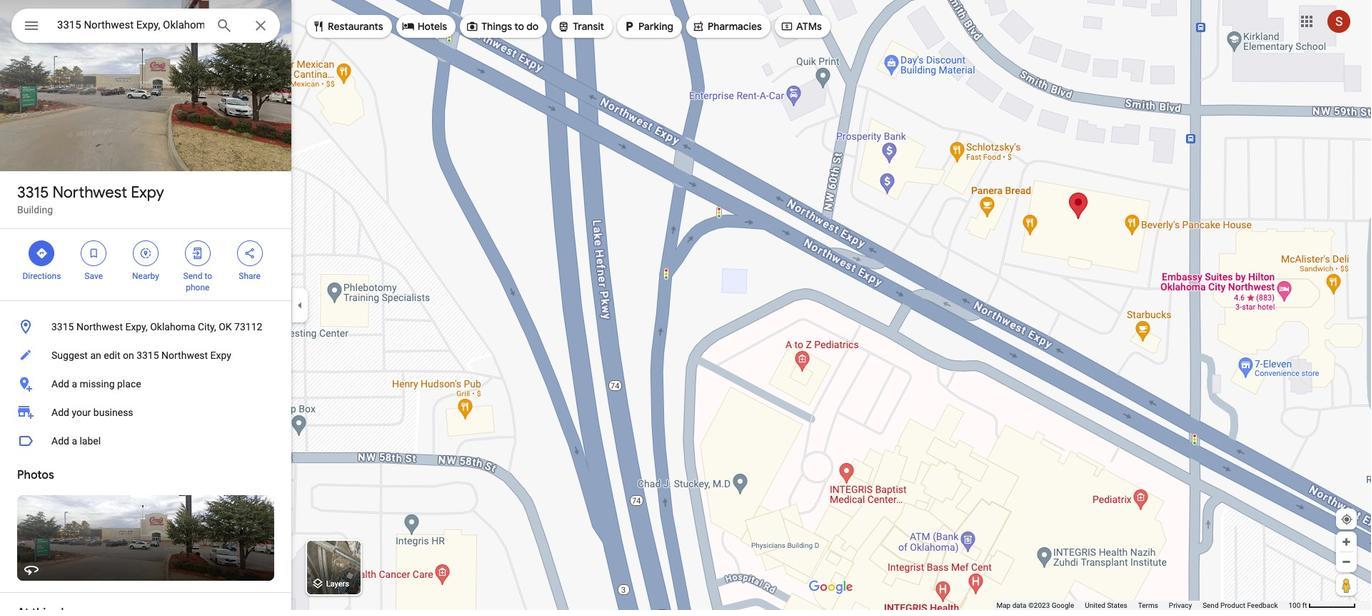 Task type: locate. For each thing, give the bounding box(es) containing it.
northwest up an
[[76, 321, 123, 333]]

0 vertical spatial expy
[[131, 183, 164, 203]]

add your business link
[[0, 398, 291, 427]]

1 vertical spatial northwest
[[76, 321, 123, 333]]

3315 for expy
[[17, 183, 49, 203]]

restaurants
[[328, 20, 383, 33]]


[[780, 19, 793, 34]]

label
[[80, 436, 101, 447]]

a
[[72, 378, 77, 390], [72, 436, 77, 447]]

photos
[[17, 468, 54, 483]]

your
[[72, 407, 91, 418]]

1 a from the top
[[72, 378, 77, 390]]

send up phone
[[183, 271, 202, 281]]

73112
[[234, 321, 262, 333]]

100 ft button
[[1289, 602, 1356, 610]]

add left the label
[[51, 436, 69, 447]]

to up phone
[[205, 271, 212, 281]]

phone
[[186, 283, 210, 293]]

add a missing place
[[51, 378, 141, 390]]

1 vertical spatial 3315
[[51, 321, 74, 333]]

send
[[183, 271, 202, 281], [1203, 602, 1219, 610]]

3315 northwest expy, oklahoma city, ok 73112 button
[[0, 313, 291, 341]]

send left product on the right of page
[[1203, 602, 1219, 610]]

footer
[[996, 601, 1289, 611]]

1 vertical spatial expy
[[210, 350, 231, 361]]

suggest an edit on 3315 northwest expy button
[[0, 341, 291, 370]]

None field
[[57, 16, 204, 34]]

3315 northwest expy, oklahoma city, ok 73112
[[51, 321, 262, 333]]


[[402, 19, 415, 34]]

add for add a label
[[51, 436, 69, 447]]

none field inside 3315 northwest expy, oklahoma city, ok 73112 'field'
[[57, 16, 204, 34]]

add down suggest
[[51, 378, 69, 390]]

0 vertical spatial a
[[72, 378, 77, 390]]

 hotels
[[402, 19, 447, 34]]

share
[[239, 271, 261, 281]]

suggest
[[51, 350, 88, 361]]

privacy
[[1169, 602, 1192, 610]]

terms button
[[1138, 601, 1158, 611]]

3315 up suggest
[[51, 321, 74, 333]]

northwest down oklahoma
[[161, 350, 208, 361]]

add
[[51, 378, 69, 390], [51, 407, 69, 418], [51, 436, 69, 447]]

2 vertical spatial northwest
[[161, 350, 208, 361]]

to left do
[[514, 20, 524, 33]]

states
[[1107, 602, 1127, 610]]

1 vertical spatial add
[[51, 407, 69, 418]]

transit
[[573, 20, 604, 33]]

a left the label
[[72, 436, 77, 447]]

a left missing
[[72, 378, 77, 390]]

2 horizontal spatial 3315
[[136, 350, 159, 361]]

1 horizontal spatial expy
[[210, 350, 231, 361]]

2 vertical spatial add
[[51, 436, 69, 447]]

add a label button
[[0, 427, 291, 456]]

an
[[90, 350, 101, 361]]


[[557, 19, 570, 34]]


[[35, 246, 48, 261]]

zoom in image
[[1341, 537, 1352, 548]]

place
[[117, 378, 141, 390]]

0 vertical spatial add
[[51, 378, 69, 390]]

0 horizontal spatial to
[[205, 271, 212, 281]]

northwest inside button
[[76, 321, 123, 333]]

map
[[996, 602, 1011, 610]]

building
[[17, 204, 53, 216]]

0 horizontal spatial 3315
[[17, 183, 49, 203]]


[[191, 246, 204, 261]]

3315 for expy,
[[51, 321, 74, 333]]

add for add your business
[[51, 407, 69, 418]]

atms
[[796, 20, 822, 33]]

google account: sheryl atherton  
(sheryl.atherton@adept.ai) image
[[1328, 10, 1350, 33]]

hotels
[[418, 20, 447, 33]]

0 vertical spatial 3315
[[17, 183, 49, 203]]

google maps element
[[0, 0, 1371, 611]]

0 horizontal spatial send
[[183, 271, 202, 281]]

 parking
[[623, 19, 673, 34]]

1 vertical spatial to
[[205, 271, 212, 281]]

1 vertical spatial a
[[72, 436, 77, 447]]

footer containing map data ©2023 google
[[996, 601, 1289, 611]]

1 add from the top
[[51, 378, 69, 390]]

3315 northwest expy main content
[[0, 0, 291, 611]]

expy up ""
[[131, 183, 164, 203]]

northwest up the building
[[52, 183, 127, 203]]

expy
[[131, 183, 164, 203], [210, 350, 231, 361]]

send inside button
[[1203, 602, 1219, 610]]

layers
[[326, 580, 349, 589]]

1 vertical spatial send
[[1203, 602, 1219, 610]]

1 horizontal spatial to
[[514, 20, 524, 33]]

add inside add a missing place button
[[51, 378, 69, 390]]

united states
[[1085, 602, 1127, 610]]

3315 right on
[[136, 350, 159, 361]]

expy down ok
[[210, 350, 231, 361]]

2 a from the top
[[72, 436, 77, 447]]

0 vertical spatial northwest
[[52, 183, 127, 203]]

3315 inside button
[[51, 321, 74, 333]]

0 vertical spatial to
[[514, 20, 524, 33]]

3315 up the building
[[17, 183, 49, 203]]

0 horizontal spatial expy
[[131, 183, 164, 203]]

add left "your"
[[51, 407, 69, 418]]

3315
[[17, 183, 49, 203], [51, 321, 74, 333], [136, 350, 159, 361]]

nearby
[[132, 271, 159, 281]]

send to phone
[[183, 271, 212, 293]]

1 horizontal spatial 3315
[[51, 321, 74, 333]]

missing
[[80, 378, 115, 390]]

send inside send to phone
[[183, 271, 202, 281]]

northwest inside "3315 northwest expy building"
[[52, 183, 127, 203]]

2 add from the top
[[51, 407, 69, 418]]

2 vertical spatial 3315
[[136, 350, 159, 361]]

0 vertical spatial send
[[183, 271, 202, 281]]


[[692, 19, 705, 34]]

oklahoma
[[150, 321, 195, 333]]

1 horizontal spatial send
[[1203, 602, 1219, 610]]

add inside add your business link
[[51, 407, 69, 418]]

suggest an edit on 3315 northwest expy
[[51, 350, 231, 361]]


[[23, 16, 40, 36]]

northwest
[[52, 183, 127, 203], [76, 321, 123, 333], [161, 350, 208, 361]]

to
[[514, 20, 524, 33], [205, 271, 212, 281]]

3315 inside "3315 northwest expy building"
[[17, 183, 49, 203]]

3315 northwest expy building
[[17, 183, 164, 216]]


[[87, 246, 100, 261]]

3 add from the top
[[51, 436, 69, 447]]

show street view coverage image
[[1336, 575, 1357, 596]]

add inside add a label button
[[51, 436, 69, 447]]



Task type: vqa. For each thing, say whether or not it's contained in the screenshot.
Save
yes



Task type: describe. For each thing, give the bounding box(es) containing it.
northwest for expy
[[52, 183, 127, 203]]

 things to do
[[466, 19, 539, 34]]

show your location image
[[1340, 513, 1353, 526]]

100
[[1289, 602, 1301, 610]]

map data ©2023 google
[[996, 602, 1074, 610]]

send product feedback button
[[1203, 601, 1278, 611]]

terms
[[1138, 602, 1158, 610]]

send for send product feedback
[[1203, 602, 1219, 610]]

 atms
[[780, 19, 822, 34]]

expy inside "3315 northwest expy building"
[[131, 183, 164, 203]]

 pharmacies
[[692, 19, 762, 34]]

expy inside 'button'
[[210, 350, 231, 361]]

to inside  things to do
[[514, 20, 524, 33]]

northwest for expy,
[[76, 321, 123, 333]]

edit
[[104, 350, 120, 361]]

privacy button
[[1169, 601, 1192, 611]]

footer inside "google maps" element
[[996, 601, 1289, 611]]

parking
[[638, 20, 673, 33]]

city,
[[198, 321, 216, 333]]

send for send to phone
[[183, 271, 202, 281]]

feedback
[[1247, 602, 1278, 610]]

northwest inside 'button'
[[161, 350, 208, 361]]


[[466, 19, 479, 34]]

 transit
[[557, 19, 604, 34]]

do
[[526, 20, 539, 33]]

 restaurants
[[312, 19, 383, 34]]

on
[[123, 350, 134, 361]]


[[312, 19, 325, 34]]

add a missing place button
[[0, 370, 291, 398]]

data
[[1012, 602, 1026, 610]]

save
[[85, 271, 103, 281]]

to inside send to phone
[[205, 271, 212, 281]]

ok
[[219, 321, 232, 333]]

add for add a missing place
[[51, 378, 69, 390]]

add a label
[[51, 436, 101, 447]]

product
[[1220, 602, 1245, 610]]

zoom out image
[[1341, 557, 1352, 568]]

3315 inside 'button'
[[136, 350, 159, 361]]


[[139, 246, 152, 261]]


[[243, 246, 256, 261]]

add your business
[[51, 407, 133, 418]]


[[623, 19, 636, 34]]

©2023
[[1028, 602, 1050, 610]]

things
[[481, 20, 512, 33]]

 search field
[[11, 9, 280, 46]]

directions
[[22, 271, 61, 281]]

ft
[[1302, 602, 1307, 610]]

send product feedback
[[1203, 602, 1278, 610]]

pharmacies
[[708, 20, 762, 33]]

united states button
[[1085, 601, 1127, 611]]

actions for 3315 northwest expy region
[[0, 229, 291, 301]]

a for label
[[72, 436, 77, 447]]

100 ft
[[1289, 602, 1307, 610]]

united
[[1085, 602, 1105, 610]]

collapse side panel image
[[292, 297, 308, 313]]

a for missing
[[72, 378, 77, 390]]

business
[[93, 407, 133, 418]]

3315 Northwest Expy, Oklahoma City, OK 73112 field
[[11, 9, 280, 43]]

expy,
[[125, 321, 148, 333]]

google
[[1052, 602, 1074, 610]]

 button
[[11, 9, 51, 46]]



